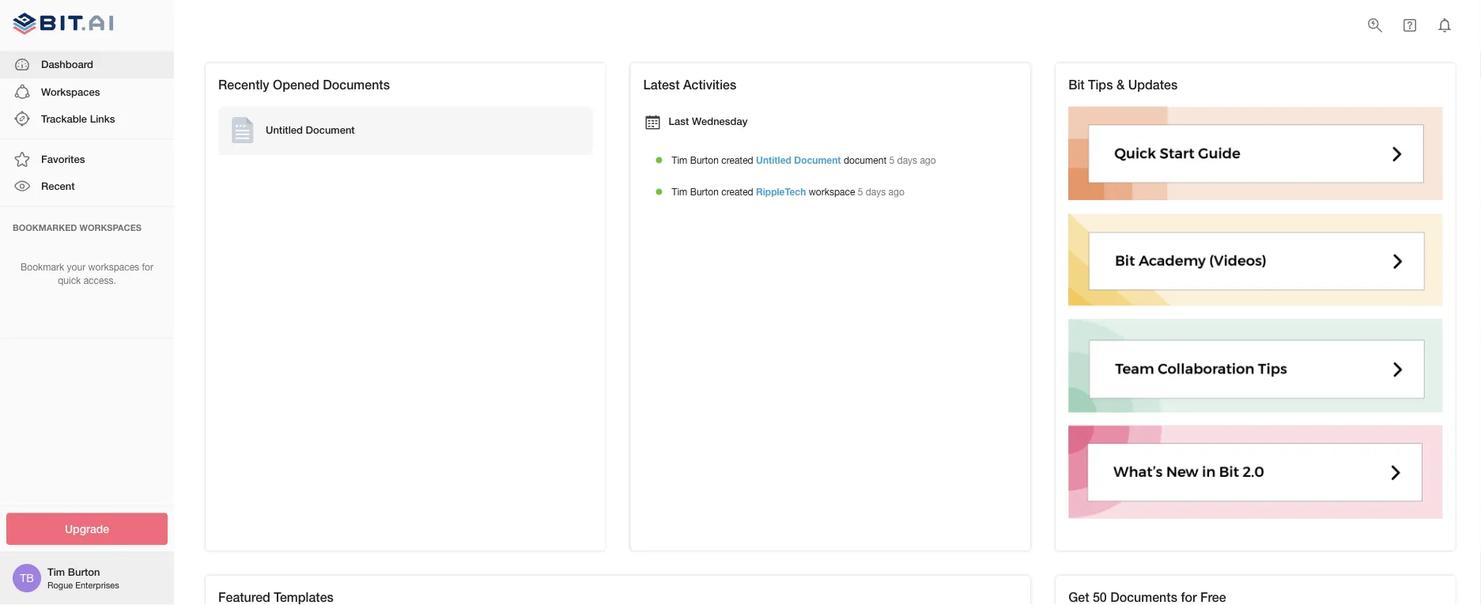 Task type: vqa. For each thing, say whether or not it's contained in the screenshot.
tab list containing Documents
no



Task type: describe. For each thing, give the bounding box(es) containing it.
latest
[[644, 77, 680, 92]]

workspaces button
[[0, 78, 174, 105]]

1 vertical spatial untitled document link
[[756, 154, 841, 165]]

featured
[[218, 590, 270, 605]]

&
[[1117, 77, 1125, 92]]

rippletech
[[756, 186, 806, 197]]

bookmark
[[21, 261, 64, 273]]

last wednesday
[[669, 115, 748, 127]]

enterprises
[[75, 580, 119, 590]]

untitled document
[[266, 124, 355, 136]]

quick
[[58, 275, 81, 286]]

recently
[[218, 77, 269, 92]]

tim for tim burton rogue enterprises
[[47, 566, 65, 578]]

created for untitled
[[722, 154, 754, 165]]

trackable links
[[41, 112, 115, 125]]

workspace
[[809, 186, 855, 197]]

templates
[[274, 590, 334, 605]]

for for documents
[[1181, 590, 1197, 605]]

burton for tim burton created untitled document document 5 days ago
[[690, 154, 719, 165]]

get 50 documents for free
[[1069, 590, 1227, 605]]

recent
[[41, 180, 75, 192]]

burton for tim burton rogue enterprises
[[68, 566, 100, 578]]

0 horizontal spatial days
[[866, 186, 886, 197]]

0 vertical spatial untitled document link
[[221, 109, 590, 151]]

bookmark your workspaces for quick access.
[[21, 261, 153, 286]]

tim burton created untitled document document 5 days ago
[[672, 154, 936, 165]]

documents for opened
[[323, 77, 390, 92]]

workspaces
[[88, 261, 139, 273]]

wednesday
[[692, 115, 748, 127]]

opened
[[273, 77, 319, 92]]

workspaces
[[80, 222, 142, 233]]

0 vertical spatial document
[[306, 124, 355, 136]]

bookmarked workspaces
[[13, 222, 142, 233]]

links
[[90, 112, 115, 125]]

favorites
[[41, 153, 85, 165]]

upgrade
[[65, 522, 109, 536]]

tips
[[1088, 77, 1113, 92]]

1 horizontal spatial 5
[[890, 154, 895, 165]]

documents for 50
[[1111, 590, 1178, 605]]

tim for tim burton created untitled document document 5 days ago
[[672, 154, 688, 165]]

created for rippletech
[[722, 186, 754, 197]]

trackable
[[41, 112, 87, 125]]

last
[[669, 115, 689, 127]]

50
[[1093, 590, 1107, 605]]



Task type: locate. For each thing, give the bounding box(es) containing it.
0 horizontal spatial ago
[[889, 186, 905, 197]]

1 created from the top
[[722, 154, 754, 165]]

recently opened documents
[[218, 77, 390, 92]]

document
[[306, 124, 355, 136], [794, 154, 841, 165]]

1 vertical spatial burton
[[690, 186, 719, 197]]

documents
[[323, 77, 390, 92], [1111, 590, 1178, 605]]

burton for tim burton created rippletech workspace 5 days ago
[[690, 186, 719, 197]]

0 horizontal spatial untitled document link
[[221, 109, 590, 151]]

1 vertical spatial for
[[1181, 590, 1197, 605]]

bit tips & updates
[[1069, 77, 1178, 92]]

0 vertical spatial tim
[[672, 154, 688, 165]]

documents right 50
[[1111, 590, 1178, 605]]

0 vertical spatial 5
[[890, 154, 895, 165]]

tim for tim burton created rippletech workspace 5 days ago
[[672, 186, 688, 197]]

tim
[[672, 154, 688, 165], [672, 186, 688, 197], [47, 566, 65, 578]]

ago
[[920, 154, 936, 165], [889, 186, 905, 197]]

activities
[[683, 77, 737, 92]]

0 horizontal spatial documents
[[323, 77, 390, 92]]

created down wednesday
[[722, 154, 754, 165]]

free
[[1201, 590, 1227, 605]]

1 vertical spatial tim
[[672, 186, 688, 197]]

created left rippletech link
[[722, 186, 754, 197]]

1 horizontal spatial documents
[[1111, 590, 1178, 605]]

dashboard
[[41, 58, 93, 70]]

days down document
[[866, 186, 886, 197]]

2 vertical spatial burton
[[68, 566, 100, 578]]

1 vertical spatial days
[[866, 186, 886, 197]]

1 horizontal spatial untitled document link
[[756, 154, 841, 165]]

0 vertical spatial burton
[[690, 154, 719, 165]]

burton
[[690, 154, 719, 165], [690, 186, 719, 197], [68, 566, 100, 578]]

ago right document
[[920, 154, 936, 165]]

1 vertical spatial document
[[794, 154, 841, 165]]

rogue
[[47, 580, 73, 590]]

0 vertical spatial untitled
[[266, 124, 303, 136]]

5
[[890, 154, 895, 165], [858, 186, 863, 197]]

0 horizontal spatial for
[[142, 261, 153, 273]]

dashboard button
[[0, 51, 174, 78]]

5 right workspace
[[858, 186, 863, 197]]

tim inside tim burton rogue enterprises
[[47, 566, 65, 578]]

2 vertical spatial tim
[[47, 566, 65, 578]]

1 vertical spatial ago
[[889, 186, 905, 197]]

untitled document link
[[221, 109, 590, 151], [756, 154, 841, 165]]

tim burton created rippletech workspace 5 days ago
[[672, 186, 905, 197]]

for right workspaces
[[142, 261, 153, 273]]

your
[[67, 261, 86, 273]]

days
[[897, 154, 918, 165], [866, 186, 886, 197]]

1 horizontal spatial days
[[897, 154, 918, 165]]

0 horizontal spatial document
[[306, 124, 355, 136]]

untitled down opened
[[266, 124, 303, 136]]

favorites button
[[0, 146, 174, 173]]

documents right opened
[[323, 77, 390, 92]]

1 horizontal spatial for
[[1181, 590, 1197, 605]]

for inside bookmark your workspaces for quick access.
[[142, 261, 153, 273]]

1 vertical spatial documents
[[1111, 590, 1178, 605]]

0 vertical spatial created
[[722, 154, 754, 165]]

document up workspace
[[794, 154, 841, 165]]

burton inside tim burton rogue enterprises
[[68, 566, 100, 578]]

get
[[1069, 590, 1090, 605]]

0 vertical spatial ago
[[920, 154, 936, 165]]

bit
[[1069, 77, 1085, 92]]

document
[[844, 154, 887, 165]]

untitled
[[266, 124, 303, 136], [756, 154, 792, 165]]

for
[[142, 261, 153, 273], [1181, 590, 1197, 605]]

1 vertical spatial created
[[722, 186, 754, 197]]

1 horizontal spatial document
[[794, 154, 841, 165]]

tb
[[20, 572, 34, 585]]

ago right workspace
[[889, 186, 905, 197]]

1 horizontal spatial ago
[[920, 154, 936, 165]]

0 vertical spatial days
[[897, 154, 918, 165]]

for left free
[[1181, 590, 1197, 605]]

created
[[722, 154, 754, 165], [722, 186, 754, 197]]

1 vertical spatial 5
[[858, 186, 863, 197]]

1 vertical spatial untitled
[[756, 154, 792, 165]]

0 vertical spatial documents
[[323, 77, 390, 92]]

workspaces
[[41, 85, 100, 98]]

featured templates
[[218, 590, 334, 605]]

0 horizontal spatial untitled
[[266, 124, 303, 136]]

document down recently opened documents
[[306, 124, 355, 136]]

access.
[[84, 275, 116, 286]]

tim burton rogue enterprises
[[47, 566, 119, 590]]

updates
[[1129, 77, 1178, 92]]

rippletech link
[[756, 186, 806, 197]]

5 right document
[[890, 154, 895, 165]]

0 vertical spatial for
[[142, 261, 153, 273]]

bookmarked
[[13, 222, 77, 233]]

recent button
[[0, 173, 174, 200]]

untitled up rippletech link
[[756, 154, 792, 165]]

0 horizontal spatial 5
[[858, 186, 863, 197]]

days right document
[[897, 154, 918, 165]]

upgrade button
[[6, 513, 168, 545]]

for for workspaces
[[142, 261, 153, 273]]

1 horizontal spatial untitled
[[756, 154, 792, 165]]

2 created from the top
[[722, 186, 754, 197]]

latest activities
[[644, 77, 737, 92]]

trackable links button
[[0, 105, 174, 132]]



